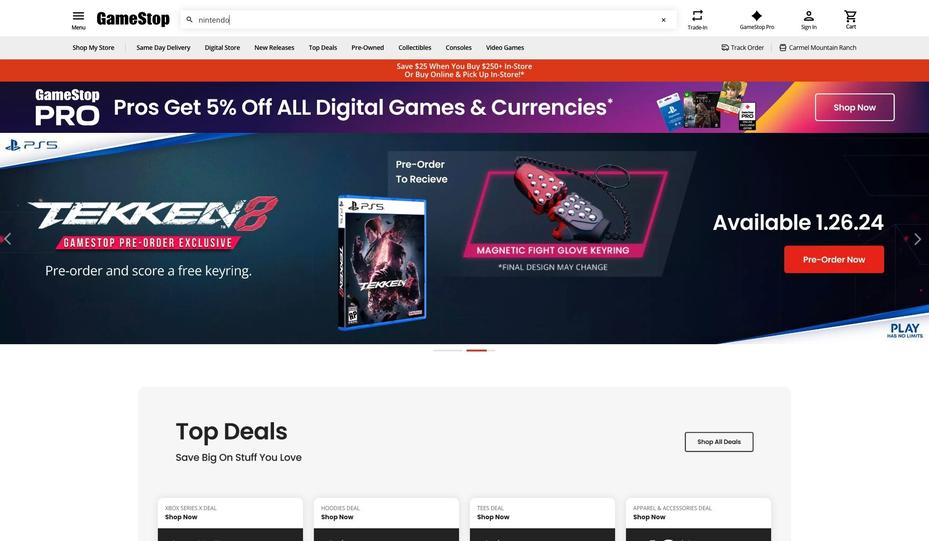 Task type: locate. For each thing, give the bounding box(es) containing it.
2 shop now image from the left
[[314, 529, 459, 541]]

gamestop pro icon image
[[751, 10, 763, 21]]

shop now image
[[158, 529, 303, 541], [314, 529, 459, 541], [470, 529, 615, 541], [626, 529, 771, 541]]

Search games, consoles & more search field
[[199, 11, 660, 29]]

None search field
[[181, 10, 677, 29]]

gamestop image
[[97, 11, 170, 28]]

tekken 8 image
[[0, 133, 929, 344]]

tab list
[[429, 346, 500, 359]]



Task type: describe. For each thing, give the bounding box(es) containing it.
4 shop now image from the left
[[626, 529, 771, 541]]

pro 5% digital image
[[0, 82, 929, 133]]

1 shop now image from the left
[[158, 529, 303, 541]]

3 shop now image from the left
[[470, 529, 615, 541]]



Task type: vqa. For each thing, say whether or not it's contained in the screenshot.
phone field
no



